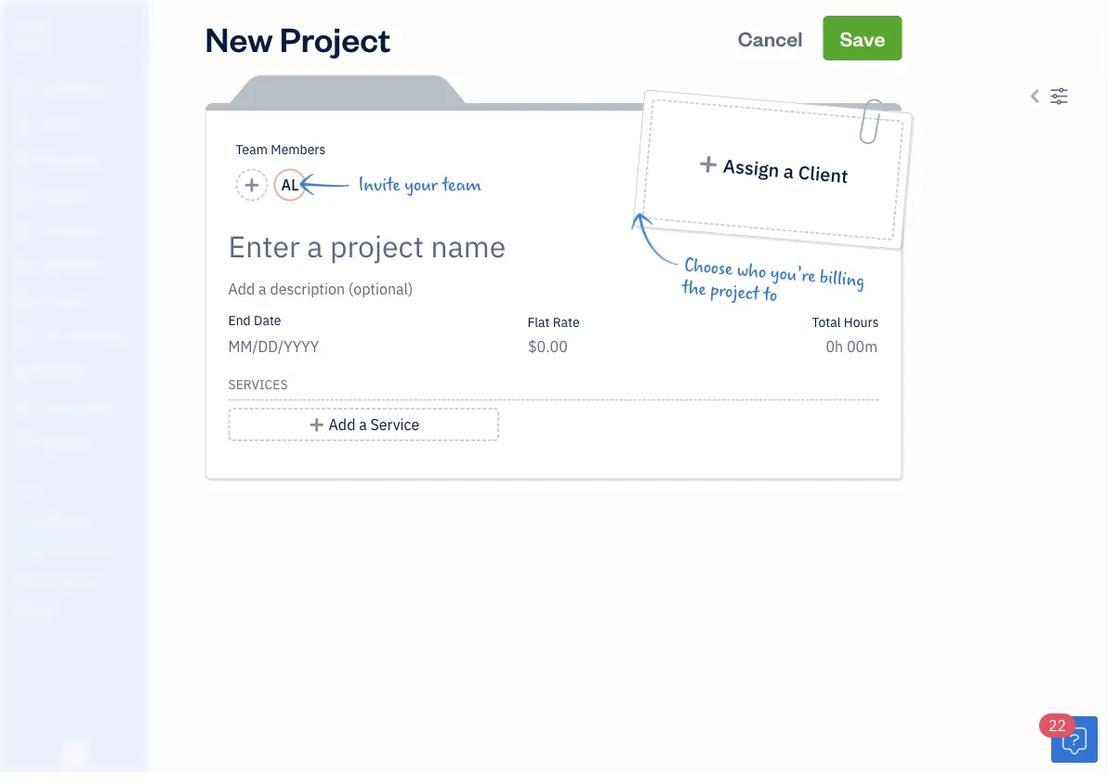 Task type: locate. For each thing, give the bounding box(es) containing it.
Hourly Budget text field
[[826, 337, 879, 357]]

a inside add a service button
[[359, 415, 367, 435]]

client
[[798, 160, 849, 188]]

settings image
[[1050, 85, 1069, 107]]

apple
[[15, 16, 55, 36]]

0 vertical spatial a
[[783, 159, 795, 184]]

a
[[783, 159, 795, 184], [359, 415, 367, 435]]

a for assign
[[783, 159, 795, 184]]

dashboard image
[[12, 81, 34, 100]]

bank connections image
[[14, 571, 143, 586]]

main element
[[0, 0, 195, 773]]

new
[[205, 16, 273, 60]]

add team member image
[[243, 174, 261, 196]]

plus image left add
[[308, 414, 325, 436]]

choose who you're billing the project to
[[682, 256, 866, 306]]

end
[[228, 312, 251, 329]]

1 horizontal spatial plus image
[[697, 154, 720, 174]]

team members
[[236, 141, 326, 158]]

you're
[[770, 263, 817, 287]]

a inside assign a client
[[783, 159, 795, 184]]

invoice image
[[12, 187, 34, 206]]

plus image
[[697, 154, 720, 174], [308, 414, 325, 436]]

estimate image
[[12, 152, 34, 170]]

a left client
[[783, 159, 795, 184]]

total
[[812, 313, 841, 331]]

assign a client
[[723, 153, 849, 188]]

team members image
[[14, 511, 143, 526]]

1 vertical spatial plus image
[[308, 414, 325, 436]]

billing
[[819, 267, 866, 292]]

save button
[[823, 16, 902, 60]]

plus image inside assign a client 'button'
[[697, 154, 720, 174]]

plus image left assign
[[697, 154, 720, 174]]

1 vertical spatial a
[[359, 415, 367, 435]]

client image
[[12, 116, 34, 135]]

1 horizontal spatial a
[[783, 159, 795, 184]]

0 horizontal spatial plus image
[[308, 414, 325, 436]]

chart image
[[12, 399, 34, 418]]

assign a client button
[[642, 99, 904, 241]]

freshbooks image
[[60, 743, 89, 765]]

services
[[228, 376, 288, 393]]

add a service
[[329, 415, 420, 435]]

22
[[1049, 716, 1067, 736]]

plus image inside add a service button
[[308, 414, 325, 436]]

assign
[[723, 153, 781, 182]]

owner
[[15, 37, 49, 52]]

a right add
[[359, 415, 367, 435]]

Amount (USD) text field
[[528, 337, 569, 357]]

end date
[[228, 312, 281, 329]]

report image
[[12, 434, 34, 453]]

expense image
[[12, 258, 34, 276]]

End date in  format text field
[[228, 337, 445, 357]]

save
[[840, 25, 886, 51]]

0 vertical spatial plus image
[[697, 154, 720, 174]]

al
[[281, 175, 299, 195]]

payment image
[[12, 222, 34, 241]]

0 horizontal spatial a
[[359, 415, 367, 435]]

service
[[371, 415, 420, 435]]

team
[[442, 175, 481, 195]]



Task type: vqa. For each thing, say whether or not it's contained in the screenshot.
Assign a Client
yes



Task type: describe. For each thing, give the bounding box(es) containing it.
chevronleft image
[[1027, 85, 1046, 107]]

new project
[[205, 16, 391, 60]]

resource center badge image
[[1052, 717, 1098, 763]]

your
[[405, 175, 438, 195]]

cancel
[[738, 25, 803, 51]]

project image
[[12, 293, 34, 312]]

Project Description text field
[[228, 278, 740, 300]]

22 button
[[1040, 714, 1098, 763]]

plus image for add
[[308, 414, 325, 436]]

project
[[280, 16, 391, 60]]

choose
[[684, 256, 734, 280]]

items and services image
[[14, 541, 143, 556]]

settings image
[[14, 601, 143, 616]]

date
[[254, 312, 281, 329]]

timer image
[[12, 328, 34, 347]]

apps image
[[14, 482, 143, 497]]

to
[[763, 285, 779, 306]]

flat
[[528, 313, 550, 331]]

plus image for assign
[[697, 154, 720, 174]]

project
[[710, 280, 761, 305]]

money image
[[12, 364, 34, 382]]

who
[[736, 260, 767, 283]]

add a service button
[[228, 408, 500, 442]]

apple owner
[[15, 16, 55, 52]]

the
[[682, 278, 707, 300]]

members
[[271, 141, 326, 158]]

team
[[236, 141, 268, 158]]

hours
[[844, 313, 879, 331]]

invite
[[358, 175, 400, 195]]

a for add
[[359, 415, 367, 435]]

Project Name text field
[[228, 228, 740, 265]]

rate
[[553, 313, 580, 331]]

flat rate
[[528, 313, 580, 331]]

total hours
[[812, 313, 879, 331]]

invite your team
[[358, 175, 481, 195]]

add
[[329, 415, 356, 435]]

cancel button
[[721, 16, 820, 60]]



